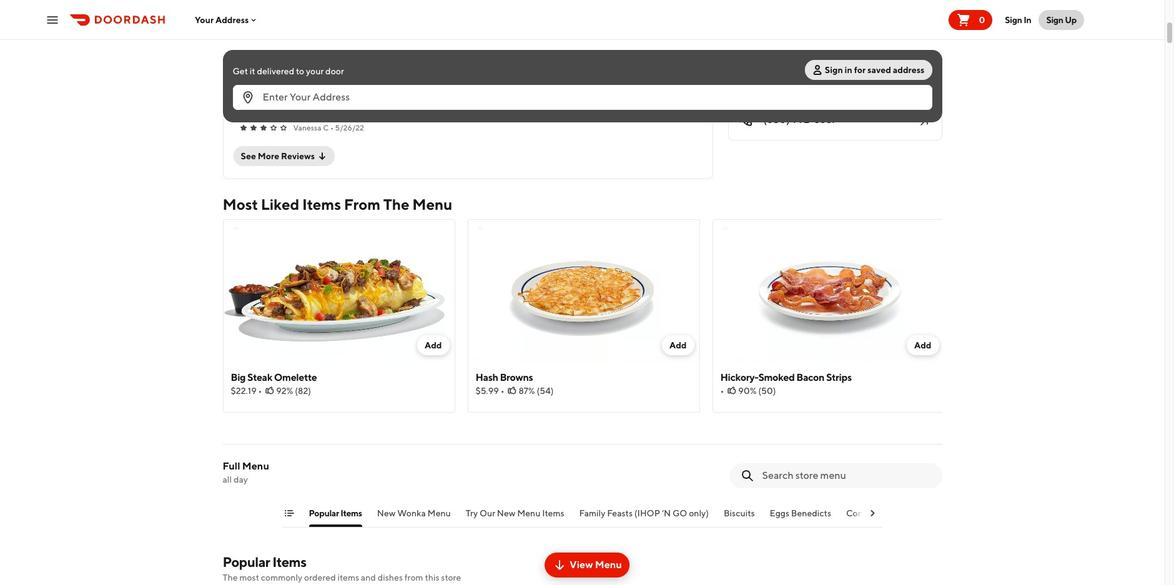 Task type: vqa. For each thing, say whether or not it's contained in the screenshot.
the middle Under
no



Task type: describe. For each thing, give the bounding box(es) containing it.
most liked items from the menu
[[223, 196, 452, 213]]

add button for bacon
[[907, 335, 939, 355]]

view menu button
[[545, 553, 630, 578]]

• down hash browns on the bottom of page
[[501, 386, 505, 396]]

sign for sign in
[[1005, 15, 1023, 25]]

new wonka menu
[[377, 509, 451, 519]]

992-
[[792, 114, 814, 126]]

for
[[854, 65, 866, 75]]

get it delivered to your door
[[233, 66, 344, 76]]

8887
[[814, 114, 837, 126]]

go
[[673, 509, 687, 519]]

junipero
[[789, 32, 829, 44]]

5/26/22
[[335, 123, 364, 132]]

to
[[296, 66, 304, 76]]

" " for vanessa c • 5/26/22
[[238, 89, 242, 116]]

sign for sign up
[[1047, 15, 1064, 25]]

your
[[195, 15, 214, 25]]

(ihop
[[635, 509, 660, 519]]

most
[[223, 196, 258, 213]]

ca
[[812, 47, 825, 57]]

this
[[425, 573, 440, 583]]

• right c
[[330, 123, 334, 132]]

view
[[570, 559, 593, 571]]

family
[[579, 509, 606, 519]]

family feasts (ihop 'n go only)
[[579, 509, 709, 519]]

big
[[231, 372, 246, 384]]

liked
[[261, 196, 299, 213]]

92%
[[276, 386, 293, 396]]

sign for sign in for saved address
[[825, 65, 843, 75]]

add button for omelette
[[417, 335, 450, 355]]

reviews
[[281, 151, 315, 161]]

(50)
[[759, 386, 776, 396]]

strips
[[826, 372, 852, 384]]

in
[[1024, 15, 1032, 25]]

try our new menu items button
[[466, 507, 565, 527]]

items inside heading
[[302, 196, 341, 213]]

address
[[216, 15, 249, 25]]

• right e
[[323, 67, 326, 76]]

from
[[344, 196, 380, 213]]

commonly
[[261, 573, 303, 583]]

items up the popular items the most commonly ordered items and dishes from this store
[[341, 509, 362, 519]]

all
[[223, 475, 232, 485]]

vanessa
[[293, 123, 322, 132]]

your address button
[[195, 15, 259, 25]]

glenn e • 8/2/23
[[293, 67, 352, 76]]

and
[[361, 573, 376, 583]]

2 add button from the left
[[662, 335, 694, 355]]

sign in for saved address link
[[805, 60, 932, 80]]

bacon
[[797, 372, 825, 384]]

see
[[241, 151, 256, 161]]

popular items
[[309, 509, 362, 519]]

sign in link
[[998, 7, 1039, 32]]

$22.19 •
[[231, 386, 262, 396]]

add for omelette
[[425, 340, 442, 350]]

delivered
[[257, 66, 294, 76]]

Item Search search field
[[762, 469, 932, 483]]

2398 junipero serra boulevard broadmoor, ca
[[764, 32, 904, 57]]

feasts
[[607, 509, 633, 519]]

map region
[[617, 0, 1096, 146]]

• down 'steak'
[[258, 386, 262, 396]]

call restaurant image
[[917, 114, 932, 129]]

87% (54)
[[519, 386, 554, 396]]

" " for glenn e • 8/2/23
[[238, 33, 651, 60]]

ordered
[[304, 573, 336, 583]]

the inside heading
[[383, 196, 410, 213]]

hash browns
[[476, 372, 533, 384]]

popular items the most commonly ordered items and dishes from this store
[[223, 554, 461, 583]]

see more reviews
[[241, 151, 315, 161]]

(650)
[[764, 114, 790, 126]]

try our new menu items
[[466, 509, 565, 519]]

sign in for saved address
[[825, 65, 925, 75]]

2 new from the left
[[497, 509, 516, 519]]

92% (82)
[[276, 386, 311, 396]]



Task type: locate. For each thing, give the bounding box(es) containing it.
• down hickory-
[[721, 386, 724, 396]]

items
[[338, 573, 359, 583]]

87%
[[519, 386, 535, 396]]

0 button
[[949, 10, 993, 30]]

sign left in on the top right of page
[[1005, 15, 1023, 25]]

$5.99 •
[[476, 386, 505, 396]]

glenn
[[293, 67, 314, 76]]

eggs
[[770, 509, 790, 519]]

1 horizontal spatial add
[[670, 340, 687, 350]]

steak
[[247, 372, 272, 384]]

•
[[323, 67, 326, 76], [330, 123, 334, 132], [258, 386, 262, 396], [501, 386, 505, 396], [721, 386, 724, 396]]

view menu
[[570, 559, 622, 571]]

90% (50)
[[739, 386, 776, 396]]

0 vertical spatial popular
[[309, 509, 339, 519]]

items
[[302, 196, 341, 213], [341, 509, 362, 519], [542, 509, 565, 519], [273, 554, 307, 570]]

menu inside the full menu all day
[[242, 460, 269, 472]]

2 horizontal spatial sign
[[1047, 15, 1064, 25]]

get
[[233, 66, 248, 76]]

the right from on the top
[[383, 196, 410, 213]]

full
[[223, 460, 240, 472]]

open menu image
[[45, 12, 60, 27]]

items inside button
[[542, 509, 565, 519]]

0 horizontal spatial the
[[223, 573, 238, 583]]

new wonka menu button
[[377, 507, 451, 527]]

eggs benedicts
[[770, 509, 832, 519]]

saved
[[868, 65, 891, 75]]

menu
[[412, 196, 452, 213], [242, 460, 269, 472], [428, 509, 451, 519], [517, 509, 541, 519], [595, 559, 622, 571]]

0
[[979, 15, 985, 25]]

c
[[323, 123, 329, 132]]

items left the family
[[542, 509, 565, 519]]

popular for popular items
[[309, 509, 339, 519]]

address
[[893, 65, 925, 75]]

sign up link
[[1039, 10, 1085, 30]]

sign
[[1005, 15, 1023, 25], [1047, 15, 1064, 25], [825, 65, 843, 75]]

sign up
[[1047, 15, 1077, 25]]

combos button
[[847, 507, 880, 527]]

the
[[383, 196, 410, 213], [223, 573, 238, 583]]

omelette
[[274, 372, 317, 384]]

new
[[377, 509, 396, 519], [497, 509, 516, 519]]

'n
[[662, 509, 671, 519]]

1 vertical spatial " "
[[238, 89, 242, 116]]

popular right show menu categories icon
[[309, 509, 339, 519]]

the inside the popular items the most commonly ordered items and dishes from this store
[[223, 573, 238, 583]]

items up commonly at the left bottom of page
[[273, 554, 307, 570]]

1 add from the left
[[425, 340, 442, 350]]

2 " " from the top
[[238, 89, 242, 116]]

sign left the in at the right of page
[[825, 65, 843, 75]]

3 add button from the left
[[907, 335, 939, 355]]

serra
[[831, 32, 855, 44]]

0 vertical spatial " "
[[238, 33, 651, 60]]

0 vertical spatial the
[[383, 196, 410, 213]]

1 horizontal spatial new
[[497, 509, 516, 519]]

biscuits button
[[724, 507, 755, 527]]

show menu categories image
[[284, 509, 294, 519]]

Enter Your Address text field
[[263, 91, 925, 104]]

sign left up
[[1047, 15, 1064, 25]]

0 horizontal spatial popular
[[223, 554, 270, 570]]

the left most at the left of the page
[[223, 573, 238, 583]]

menu inside heading
[[412, 196, 452, 213]]

day
[[234, 475, 248, 485]]

(82)
[[295, 386, 311, 396]]

90%
[[739, 386, 757, 396]]

find restaurant in google maps image
[[917, 37, 932, 52]]

add for bacon
[[915, 340, 932, 350]]

our
[[480, 509, 495, 519]]

popular inside the popular items the most commonly ordered items and dishes from this store
[[223, 554, 270, 570]]

$5.99
[[476, 386, 499, 396]]

vanessa c • 5/26/22
[[293, 123, 364, 132]]

broadmoor,
[[764, 47, 810, 57]]

hickory-
[[721, 372, 759, 384]]

1 " " from the top
[[238, 33, 651, 60]]

biscuits
[[724, 509, 755, 519]]

hickory-smoked bacon strips
[[721, 372, 852, 384]]

most liked items from the menu heading
[[223, 194, 452, 214]]

benedicts
[[791, 509, 832, 519]]

3 add from the left
[[915, 340, 932, 350]]

0 horizontal spatial new
[[377, 509, 396, 519]]

see more reviews button
[[233, 146, 335, 166]]

$22.19
[[231, 386, 257, 396]]

popular for popular items the most commonly ordered items and dishes from this store
[[223, 554, 270, 570]]

2 horizontal spatial add
[[915, 340, 932, 350]]

1 vertical spatial the
[[223, 573, 238, 583]]

scroll menu navigation right image
[[867, 509, 877, 519]]

popular up most at the left of the page
[[223, 554, 270, 570]]

eggs benedicts button
[[770, 507, 832, 527]]

door
[[326, 66, 344, 76]]

" "
[[238, 33, 651, 60], [238, 89, 242, 116]]

(54)
[[537, 386, 554, 396]]

from
[[405, 573, 423, 583]]

in
[[845, 65, 853, 75]]

items left from on the top
[[302, 196, 341, 213]]

up
[[1065, 15, 1077, 25]]

(650) 992-8887
[[764, 114, 837, 126]]

combos
[[847, 509, 880, 519]]

big steak omelette
[[231, 372, 317, 384]]

full menu all day
[[223, 460, 269, 485]]

add
[[425, 340, 442, 350], [670, 340, 687, 350], [915, 340, 932, 350]]

most
[[240, 573, 259, 583]]

items inside the popular items the most commonly ordered items and dishes from this store
[[273, 554, 307, 570]]

new right our
[[497, 509, 516, 519]]

wonka
[[397, 509, 426, 519]]

2 horizontal spatial add button
[[907, 335, 939, 355]]

your
[[306, 66, 324, 76]]

hash
[[476, 372, 498, 384]]

1 horizontal spatial the
[[383, 196, 410, 213]]

2 add from the left
[[670, 340, 687, 350]]

add button
[[417, 335, 450, 355], [662, 335, 694, 355], [907, 335, 939, 355]]

0 horizontal spatial add button
[[417, 335, 450, 355]]

it
[[250, 66, 255, 76]]

e
[[316, 67, 321, 76]]

"
[[238, 33, 242, 45], [647, 48, 651, 60], [238, 89, 242, 101], [238, 104, 242, 116]]

1 horizontal spatial popular
[[309, 509, 339, 519]]

0 horizontal spatial add
[[425, 340, 442, 350]]

1 add button from the left
[[417, 335, 450, 355]]

0 horizontal spatial sign
[[825, 65, 843, 75]]

1 horizontal spatial add button
[[662, 335, 694, 355]]

browns
[[500, 372, 533, 384]]

1 vertical spatial popular
[[223, 554, 270, 570]]

expand store hours image
[[917, 78, 932, 93]]

1 horizontal spatial sign
[[1005, 15, 1023, 25]]

1 new from the left
[[377, 509, 396, 519]]

sign in
[[1005, 15, 1032, 25]]

2398
[[764, 32, 787, 44]]

new left 'wonka'
[[377, 509, 396, 519]]

family feasts (ihop 'n go only) button
[[579, 507, 709, 527]]

boulevard
[[857, 32, 904, 44]]

open
[[764, 74, 790, 86]]



